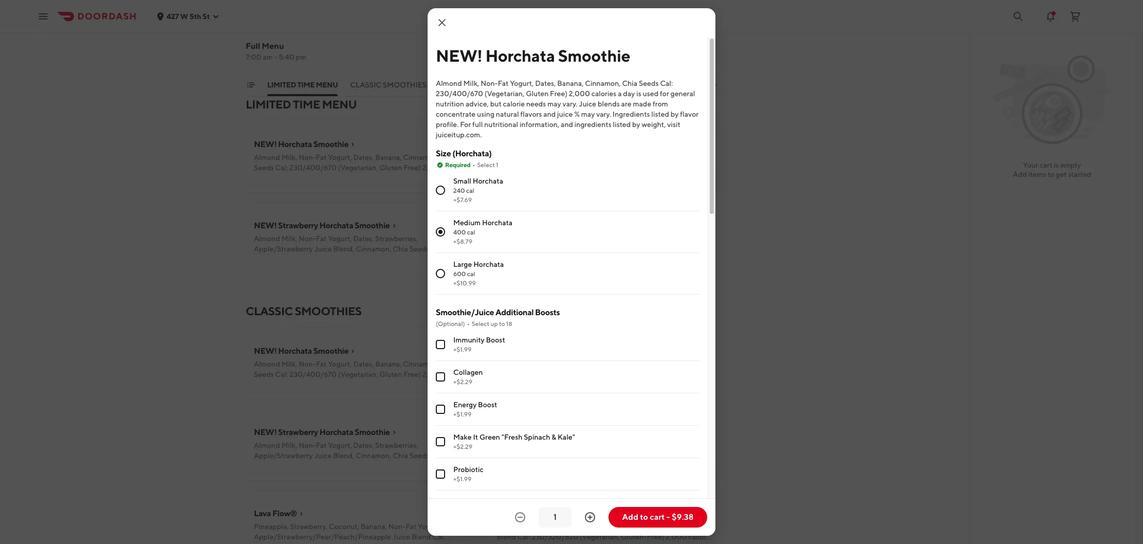 Task type: locate. For each thing, give the bounding box(es) containing it.
to left get
[[1048, 170, 1055, 178]]

advice,
[[466, 100, 489, 108]]

and down 'juice'
[[561, 120, 573, 129]]

1 vertical spatial +$1.99
[[454, 410, 472, 418]]

None checkbox
[[436, 340, 445, 349], [436, 372, 445, 382], [436, 470, 445, 479], [436, 340, 445, 349], [436, 372, 445, 382], [436, 470, 445, 479]]

size
[[436, 149, 451, 158]]

new!
[[436, 46, 483, 65], [254, 139, 277, 149], [254, 221, 277, 230], [254, 346, 277, 356], [254, 427, 277, 437]]

cart up items
[[1040, 161, 1053, 169]]

superfruit bowls button
[[645, 80, 720, 96]]

0 horizontal spatial classic
[[246, 304, 293, 318]]

0 vertical spatial classic smoothies
[[350, 81, 427, 89]]

1 new! strawberry horchata smoothie from the top
[[254, 221, 390, 230]]

None radio
[[436, 269, 445, 278]]

new! horchata smoothie
[[436, 46, 631, 65], [254, 139, 349, 149], [254, 346, 349, 356]]

1 +$2.29 from the top
[[454, 378, 473, 386]]

juiceitup.com.
[[436, 131, 482, 139]]

notification bell image
[[1045, 10, 1057, 22]]

cal right 240
[[466, 187, 475, 194]]

boost right the energy at left
[[478, 401, 497, 409]]

limited time menu
[[267, 81, 338, 89], [246, 98, 357, 111]]

scroll menu navigation right image
[[711, 81, 719, 89]]

+$1.99 down probiotic
[[454, 475, 472, 483]]

soy protein
[[454, 498, 491, 506]]

new! strawberry horchata smoothie
[[254, 221, 390, 230], [254, 427, 390, 437]]

add item to cart image for california cooler
[[697, 540, 711, 544]]

• inside smoothie/juice additional boosts (optional) • select up to 18
[[467, 320, 470, 328]]

cal for medium
[[467, 228, 475, 236]]

boosts
[[535, 308, 560, 317]]

probiotic
[[454, 465, 484, 474]]

1 horizontal spatial may
[[582, 110, 595, 118]]

1 +$1.99 from the top
[[454, 346, 472, 353]]

2,000
[[569, 89, 590, 98]]

may down free)
[[548, 100, 561, 108]]

select left up
[[472, 320, 490, 328]]

0 vertical spatial classic
[[350, 81, 382, 89]]

Current quantity is 1 number field
[[545, 512, 566, 523]]

listed down ingredients
[[613, 120, 631, 129]]

2 new! strawberry horchata smoothie from the top
[[254, 427, 390, 437]]

1 vertical spatial new! horchata smoothie
[[254, 139, 349, 149]]

new! horchata smoothie dialog
[[428, 8, 716, 544]]

smoothie
[[558, 46, 631, 65], [314, 139, 349, 149], [355, 221, 390, 230], [314, 346, 349, 356], [355, 427, 390, 437]]

boost inside energy boost +$1.99
[[478, 401, 497, 409]]

but
[[490, 100, 502, 108]]

new! inside dialog
[[436, 46, 483, 65]]

general
[[671, 89, 696, 98]]

by
[[671, 110, 679, 118], [633, 120, 641, 129]]

add inside button
[[623, 512, 639, 522]]

+$1.99 for energy boost
[[454, 410, 472, 418]]

protein
[[467, 498, 491, 506]]

weight,
[[642, 120, 666, 129]]

is inside almond milk, non-fat yogurt, dates, banana, cinnamon, chia seeds    cal: 230/400/670    (vegetarian, gluten free)     2,000 calories a day is used for general nutrition advice, but calorie needs may vary. juice blends are made from concentrate using natural flavors and juice % may vary. ingredients listed by flavor profile. for full nutritional information, and ingredients listed by weight, visit juiceitup.com.
[[637, 89, 642, 98]]

2 vertical spatial cal
[[467, 270, 475, 278]]

%
[[575, 110, 580, 118]]

and up the 'information,'
[[544, 110, 556, 118]]

1 horizontal spatial classic
[[350, 81, 382, 89]]

+$2.29 inside collagen +$2.29
[[454, 378, 473, 386]]

+$2.29 down collagen at the bottom left of page
[[454, 378, 473, 386]]

0 vertical spatial vary.
[[563, 100, 578, 108]]

may down juice
[[582, 110, 595, 118]]

2 add item to cart image from the left
[[697, 540, 711, 544]]

0 vertical spatial limited time menu
[[267, 81, 338, 89]]

•
[[473, 161, 475, 169], [467, 320, 470, 328]]

it
[[473, 433, 478, 441]]

add item to cart image
[[454, 540, 468, 544], [697, 540, 711, 544]]

0 horizontal spatial to
[[499, 320, 505, 328]]

1 horizontal spatial and
[[561, 120, 573, 129]]

2 +$1.99 from the top
[[454, 410, 472, 418]]

1 horizontal spatial is
[[1054, 161, 1059, 169]]

cal
[[466, 187, 475, 194], [467, 228, 475, 236], [467, 270, 475, 278]]

select left 1
[[477, 161, 495, 169]]

0 vertical spatial boost
[[486, 336, 505, 344]]

banana,
[[558, 79, 584, 87]]

0 vertical spatial +$2.29
[[454, 378, 473, 386]]

california cooler
[[497, 509, 558, 518]]

new! horchata smoothie for limited time menu
[[254, 139, 349, 149]]

1 vertical spatial +$2.29
[[454, 443, 473, 451]]

cooler
[[534, 509, 558, 518]]

green
[[480, 433, 500, 441]]

0 horizontal spatial and
[[544, 110, 556, 118]]

select
[[477, 161, 495, 169], [472, 320, 490, 328]]

limited
[[267, 81, 296, 89], [246, 98, 291, 111]]

+$2.29 down make
[[454, 443, 473, 451]]

energy
[[454, 401, 477, 409]]

is
[[637, 89, 642, 98], [1054, 161, 1059, 169]]

0 vertical spatial cart
[[1040, 161, 1053, 169]]

0 horizontal spatial -
[[274, 53, 277, 61]]

1 vertical spatial •
[[467, 320, 470, 328]]

0 vertical spatial new! strawberry horchata smoothie
[[254, 221, 390, 230]]

yogurt,
[[510, 79, 534, 87]]

from
[[653, 100, 668, 108]]

0 vertical spatial •
[[473, 161, 475, 169]]

blends
[[598, 100, 620, 108]]

2 horizontal spatial to
[[1048, 170, 1055, 178]]

lava
[[254, 509, 271, 518]]

1 vertical spatial cal
[[467, 228, 475, 236]]

add item to cart image for lava flow®
[[454, 540, 468, 544]]

classic inside button
[[350, 81, 382, 89]]

almond milk, non-fat yogurt, dates, banana, cinnamon, chia seeds    cal: 230/400/670    (vegetarian, gluten free)     2,000 calories a day is used for general nutrition advice, but calorie needs may vary. juice blends are made from concentrate using natural flavors and juice % may vary. ingredients listed by flavor profile. for full nutritional information, and ingredients listed by weight, visit juiceitup.com.
[[436, 79, 699, 139]]

3 +$1.99 from the top
[[454, 475, 472, 483]]

1 vertical spatial time
[[293, 98, 320, 111]]

small horchata 240 cal +$7.69
[[454, 177, 503, 204]]

time
[[297, 81, 315, 89], [293, 98, 320, 111]]

0 vertical spatial is
[[637, 89, 642, 98]]

1 vertical spatial select
[[472, 320, 490, 328]]

by down ingredients
[[633, 120, 641, 129]]

cal inside small horchata 240 cal +$7.69
[[466, 187, 475, 194]]

1 add item to cart image from the left
[[454, 540, 468, 544]]

- inside button
[[667, 512, 670, 522]]

0 vertical spatial cal
[[466, 187, 475, 194]]

cal inside medium horchata 400 cal +$8.79
[[467, 228, 475, 236]]

cal up +$10.99
[[467, 270, 475, 278]]

1 vertical spatial classic
[[246, 304, 293, 318]]

+$2.29
[[454, 378, 473, 386], [454, 443, 473, 451]]

limited down am
[[246, 98, 291, 111]]

natural
[[496, 110, 519, 118]]

0 horizontal spatial •
[[467, 320, 470, 328]]

1 horizontal spatial listed
[[652, 110, 670, 118]]

cart inside button
[[650, 512, 665, 522]]

vary. down blends
[[597, 110, 611, 118]]

0 items, open order cart image
[[1070, 10, 1082, 22]]

required
[[445, 161, 471, 169]]

add
[[1013, 170, 1028, 178], [454, 175, 468, 183], [697, 175, 711, 183], [454, 256, 468, 264], [454, 382, 468, 390], [697, 382, 711, 390], [454, 463, 468, 471], [697, 463, 711, 471], [623, 512, 639, 522]]

for
[[660, 89, 669, 98]]

1 horizontal spatial •
[[473, 161, 475, 169]]

1 vertical spatial cart
[[650, 512, 665, 522]]

1 horizontal spatial by
[[671, 110, 679, 118]]

new! horchata smoothie inside dialog
[[436, 46, 631, 65]]

+$7.69
[[454, 196, 472, 204]]

boost inside the immunity boost +$1.99
[[486, 336, 505, 344]]

1 horizontal spatial vary.
[[597, 110, 611, 118]]

2 +$2.29 from the top
[[454, 443, 473, 451]]

are
[[622, 100, 632, 108]]

cal down the medium
[[467, 228, 475, 236]]

lava flow®
[[254, 509, 297, 518]]

- left the $9.38
[[667, 512, 670, 522]]

0 horizontal spatial may
[[548, 100, 561, 108]]

Item Search search field
[[575, 48, 715, 60]]

vary. up 'juice'
[[563, 100, 578, 108]]

boost down up
[[486, 336, 505, 344]]

0 vertical spatial -
[[274, 53, 277, 61]]

full
[[473, 120, 483, 129]]

+$1.99 inside energy boost +$1.99
[[454, 410, 472, 418]]

1 vertical spatial boost
[[478, 401, 497, 409]]

is up get
[[1054, 161, 1059, 169]]

1 horizontal spatial to
[[640, 512, 648, 522]]

limited down 5:40
[[267, 81, 296, 89]]

menu
[[316, 81, 338, 89], [322, 98, 357, 111]]

+$1.99 for immunity boost
[[454, 346, 472, 353]]

is right "day"
[[637, 89, 642, 98]]

listed down from
[[652, 110, 670, 118]]

1 vertical spatial to
[[499, 320, 505, 328]]

1 vertical spatial is
[[1054, 161, 1059, 169]]

cart inside your cart is empty add items to get started
[[1040, 161, 1053, 169]]

+$1.99 inside the immunity boost +$1.99
[[454, 346, 472, 353]]

0 vertical spatial select
[[477, 161, 495, 169]]

vary.
[[563, 100, 578, 108], [597, 110, 611, 118]]

may
[[548, 100, 561, 108], [582, 110, 595, 118]]

none radio inside 'size (horchata)' group
[[436, 269, 445, 278]]

2 vertical spatial new! horchata smoothie
[[254, 346, 349, 356]]

classic smoothies
[[350, 81, 427, 89], [246, 304, 362, 318]]

1 vertical spatial by
[[633, 120, 641, 129]]

1 vertical spatial new! strawberry horchata smoothie
[[254, 427, 390, 437]]

increase quantity by 1 image
[[584, 511, 597, 524]]

flavor
[[681, 110, 699, 118]]

classic
[[350, 81, 382, 89], [246, 304, 293, 318]]

strawberry wave®
[[497, 427, 566, 437]]

0 horizontal spatial add item to cart image
[[454, 540, 468, 544]]

None radio
[[436, 186, 445, 195], [436, 227, 445, 237], [436, 186, 445, 195], [436, 227, 445, 237]]

0 vertical spatial +$1.99
[[454, 346, 472, 353]]

medium horchata 400 cal +$8.79
[[454, 219, 513, 245]]

visit
[[668, 120, 681, 129]]

to inside button
[[640, 512, 648, 522]]

1 horizontal spatial add item to cart image
[[697, 540, 711, 544]]

to left 18
[[499, 320, 505, 328]]

• down the smoothie/juice
[[467, 320, 470, 328]]

1 vertical spatial limited time menu
[[246, 98, 357, 111]]

juice
[[558, 110, 573, 118]]

select inside 'size (horchata)' group
[[477, 161, 495, 169]]

0 horizontal spatial cart
[[650, 512, 665, 522]]

boost for energy boost
[[478, 401, 497, 409]]

0 horizontal spatial is
[[637, 89, 642, 98]]

+$1.99 down the immunity
[[454, 346, 472, 353]]

427 w 5th st button
[[156, 12, 220, 20]]

medium
[[454, 219, 481, 227]]

0 horizontal spatial listed
[[613, 120, 631, 129]]

0 vertical spatial may
[[548, 100, 561, 108]]

+$8.79
[[454, 238, 473, 245]]

- right am
[[274, 53, 277, 61]]

probiotic +$1.99
[[454, 465, 484, 483]]

smoothies
[[383, 81, 427, 89], [480, 81, 524, 89], [589, 81, 633, 89], [295, 304, 362, 318]]

1 vertical spatial vary.
[[597, 110, 611, 118]]

0 vertical spatial new! horchata smoothie
[[436, 46, 631, 65]]

+$10.99
[[454, 279, 476, 287]]

cart
[[1040, 161, 1053, 169], [650, 512, 665, 522]]

boost
[[486, 336, 505, 344], [478, 401, 497, 409]]

+$1.99 down the energy at left
[[454, 410, 472, 418]]

2 vertical spatial to
[[640, 512, 648, 522]]

by up visit
[[671, 110, 679, 118]]

1 horizontal spatial cart
[[1040, 161, 1053, 169]]

menu
[[262, 41, 284, 51]]

cal inside large horchata 600 cal +$10.99
[[467, 270, 475, 278]]

to inside smoothie/juice additional boosts (optional) • select up to 18
[[499, 320, 505, 328]]

0 vertical spatial to
[[1048, 170, 1055, 178]]

- inside the full menu 7:00 am - 5:40 pm
[[274, 53, 277, 61]]

1 horizontal spatial -
[[667, 512, 670, 522]]

classic smoothies button
[[350, 80, 427, 96]]

+$1.99 inside probiotic +$1.99
[[454, 475, 472, 483]]

cart left the $9.38
[[650, 512, 665, 522]]

None checkbox
[[436, 405, 445, 414], [436, 437, 445, 446], [436, 405, 445, 414], [436, 437, 445, 446]]

1 vertical spatial menu
[[322, 98, 357, 111]]

to left the $9.38
[[640, 512, 648, 522]]

1 vertical spatial -
[[667, 512, 670, 522]]

2 vertical spatial +$1.99
[[454, 475, 472, 483]]

• down (horchata)
[[473, 161, 475, 169]]

st
[[203, 12, 210, 20]]

items
[[1029, 170, 1047, 178]]



Task type: describe. For each thing, give the bounding box(es) containing it.
profile.
[[436, 120, 459, 129]]

600
[[454, 270, 466, 278]]

0 vertical spatial time
[[297, 81, 315, 89]]

(optional)
[[436, 320, 465, 328]]

calorie
[[503, 100, 525, 108]]

empty
[[1061, 161, 1082, 169]]

a
[[618, 89, 622, 98]]

collagen +$2.29
[[454, 368, 483, 386]]

pm
[[296, 53, 307, 61]]

0 vertical spatial menu
[[316, 81, 338, 89]]

1 vertical spatial listed
[[613, 120, 631, 129]]

milk,
[[464, 79, 480, 87]]

&
[[552, 433, 557, 441]]

horchata inside medium horchata 400 cal +$8.79
[[482, 219, 513, 227]]

0 horizontal spatial vary.
[[563, 100, 578, 108]]

plant-based smoothies button
[[536, 80, 633, 96]]

made
[[633, 100, 652, 108]]

0 vertical spatial listed
[[652, 110, 670, 118]]

select inside smoothie/juice additional boosts (optional) • select up to 18
[[472, 320, 490, 328]]

chia
[[623, 79, 638, 87]]

dates,
[[535, 79, 556, 87]]

based
[[563, 81, 588, 89]]

wave®
[[538, 427, 566, 437]]

full
[[246, 41, 260, 51]]

am
[[263, 53, 273, 61]]

plant-based smoothies
[[536, 81, 633, 89]]

almond
[[436, 79, 462, 87]]

specialty smoothies
[[439, 81, 524, 89]]

add inside your cart is empty add items to get started
[[1013, 170, 1028, 178]]

specialty
[[439, 81, 479, 89]]

make
[[454, 433, 472, 441]]

cal for small
[[466, 187, 475, 194]]

add to cart - $9.38
[[623, 512, 694, 522]]

smoothie inside dialog
[[558, 46, 631, 65]]

flow®
[[272, 509, 297, 518]]

• select 1
[[473, 161, 499, 169]]

boost for immunity boost
[[486, 336, 505, 344]]

w
[[180, 12, 188, 20]]

"fresh
[[502, 433, 523, 441]]

seeds
[[639, 79, 659, 87]]

18
[[506, 320, 513, 328]]

cinnamon,
[[585, 79, 621, 87]]

240
[[454, 187, 465, 194]]

1
[[496, 161, 499, 169]]

new! strawberry horchata smoothie for smoothies
[[254, 427, 390, 437]]

energy boost +$1.99
[[454, 401, 497, 418]]

specialty smoothies button
[[439, 80, 524, 96]]

is inside your cart is empty add items to get started
[[1054, 161, 1059, 169]]

size (horchata)
[[436, 149, 492, 158]]

superfruit bowls
[[645, 81, 720, 89]]

230/400/670
[[436, 89, 483, 98]]

spinach
[[524, 433, 551, 441]]

soy
[[454, 498, 466, 506]]

0 vertical spatial by
[[671, 110, 679, 118]]

1 vertical spatial classic smoothies
[[246, 304, 362, 318]]

1 vertical spatial and
[[561, 120, 573, 129]]

information,
[[520, 120, 560, 129]]

small
[[454, 177, 472, 185]]

5:40
[[279, 53, 295, 61]]

400
[[454, 228, 466, 236]]

horchata inside large horchata 600 cal +$10.99
[[474, 260, 504, 268]]

0 horizontal spatial by
[[633, 120, 641, 129]]

to inside your cart is empty add items to get started
[[1048, 170, 1055, 178]]

427 w 5th st
[[167, 12, 210, 20]]

strawberry for smoothies
[[278, 427, 318, 437]]

0 vertical spatial and
[[544, 110, 556, 118]]

used
[[643, 89, 659, 98]]

flavors
[[521, 110, 542, 118]]

ingredients
[[613, 110, 650, 118]]

your cart is empty add items to get started
[[1013, 161, 1092, 178]]

cal for large
[[467, 270, 475, 278]]

immunity
[[454, 336, 485, 344]]

+$2.29 inside make it green "fresh spinach & kale" +$2.29
[[454, 443, 473, 451]]

juice
[[579, 100, 597, 108]]

• inside 'size (horchata)' group
[[473, 161, 475, 169]]

new! strawberry horchata smoothie for time
[[254, 221, 390, 230]]

for
[[460, 120, 471, 129]]

additional
[[496, 308, 534, 317]]

size (horchata) group
[[436, 148, 700, 295]]

free)
[[550, 89, 568, 98]]

new! horchata smoothie for classic smoothies
[[254, 346, 349, 356]]

strawberry for time
[[278, 221, 318, 230]]

horchata inside small horchata 240 cal +$7.69
[[473, 177, 503, 185]]

large horchata 600 cal +$10.99
[[454, 260, 504, 287]]

$9.38
[[672, 512, 694, 522]]

decrease quantity by 1 image
[[514, 511, 527, 524]]

427
[[167, 12, 179, 20]]

7:00
[[246, 53, 261, 61]]

immunity boost +$1.99
[[454, 336, 505, 353]]

close new! horchata smoothie image
[[436, 16, 448, 29]]

ingredients
[[575, 120, 612, 129]]

open menu image
[[37, 10, 49, 22]]

add to cart - $9.38 button
[[609, 507, 708, 528]]

bowls
[[693, 81, 720, 89]]

up
[[491, 320, 498, 328]]

your
[[1024, 161, 1039, 169]]

plant-
[[536, 81, 563, 89]]

kale"
[[558, 433, 575, 441]]

smoothie/juice additional boosts group
[[436, 307, 700, 544]]

make it green "fresh spinach & kale" +$2.29
[[454, 433, 575, 451]]

large
[[454, 260, 472, 268]]

non-
[[481, 79, 498, 87]]

superfruit
[[645, 81, 691, 89]]

(vegetarian,
[[485, 89, 525, 98]]

full menu 7:00 am - 5:40 pm
[[246, 41, 307, 61]]

1 vertical spatial limited
[[246, 98, 291, 111]]

1 vertical spatial may
[[582, 110, 595, 118]]

0 vertical spatial limited
[[267, 81, 296, 89]]

using
[[477, 110, 495, 118]]



Task type: vqa. For each thing, say whether or not it's contained in the screenshot.


